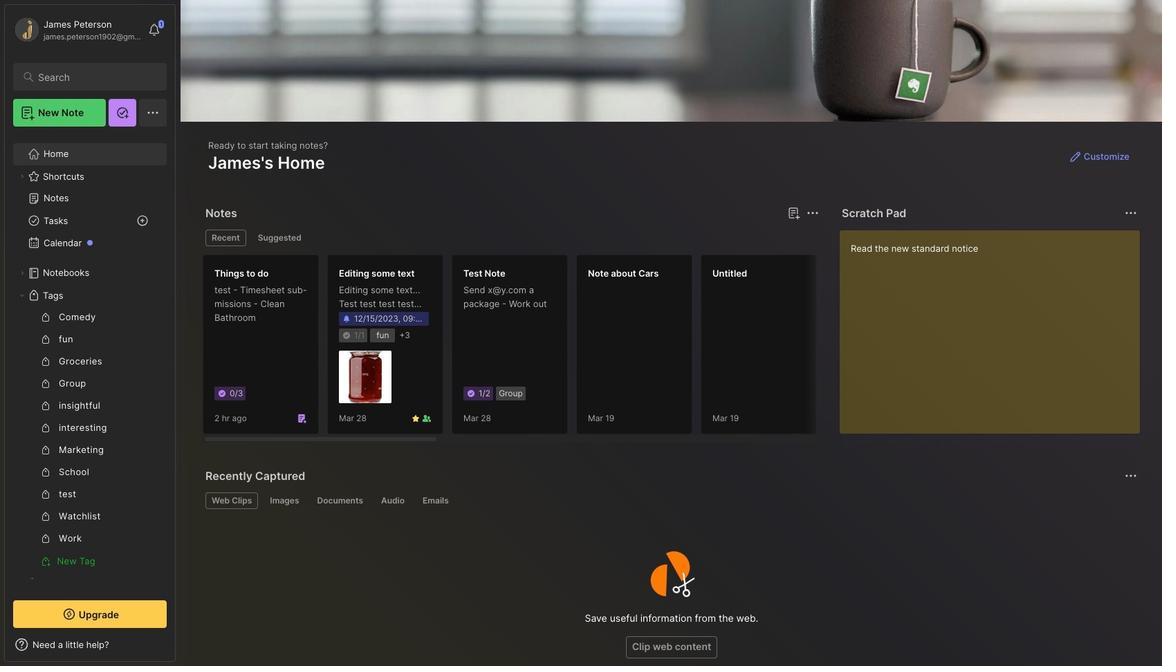 Task type: describe. For each thing, give the bounding box(es) containing it.
WHAT'S NEW field
[[5, 634, 175, 656]]

Start writing… text field
[[851, 230, 1140, 423]]

2 tab list from the top
[[206, 493, 1136, 509]]

Account field
[[13, 16, 141, 44]]

tree inside the main element
[[5, 135, 175, 625]]

none search field inside the main element
[[38, 69, 154, 85]]

main element
[[0, 0, 180, 667]]

click to collapse image
[[175, 641, 185, 658]]



Task type: locate. For each thing, give the bounding box(es) containing it.
1 tab list from the top
[[206, 230, 817, 246]]

1 vertical spatial tab list
[[206, 493, 1136, 509]]

group
[[13, 307, 158, 572]]

tree
[[5, 135, 175, 625]]

row group
[[203, 255, 1163, 443]]

None search field
[[38, 69, 154, 85]]

tab
[[206, 230, 246, 246], [252, 230, 308, 246], [206, 493, 258, 509], [264, 493, 306, 509], [311, 493, 370, 509], [375, 493, 411, 509], [417, 493, 455, 509]]

more actions image
[[805, 205, 822, 221], [1123, 205, 1140, 221], [1123, 468, 1140, 484]]

Search text field
[[38, 71, 154, 84]]

expand notebooks image
[[18, 269, 26, 278]]

0 vertical spatial tab list
[[206, 230, 817, 246]]

expand tags image
[[18, 291, 26, 300]]

More actions field
[[804, 203, 823, 223], [1122, 203, 1141, 223], [1122, 466, 1141, 486]]

thumbnail image
[[339, 351, 392, 404]]

group inside tree
[[13, 307, 158, 572]]

tab list
[[206, 230, 817, 246], [206, 493, 1136, 509]]



Task type: vqa. For each thing, say whether or not it's contained in the screenshot.
Find tasks… TEXT BOX
no



